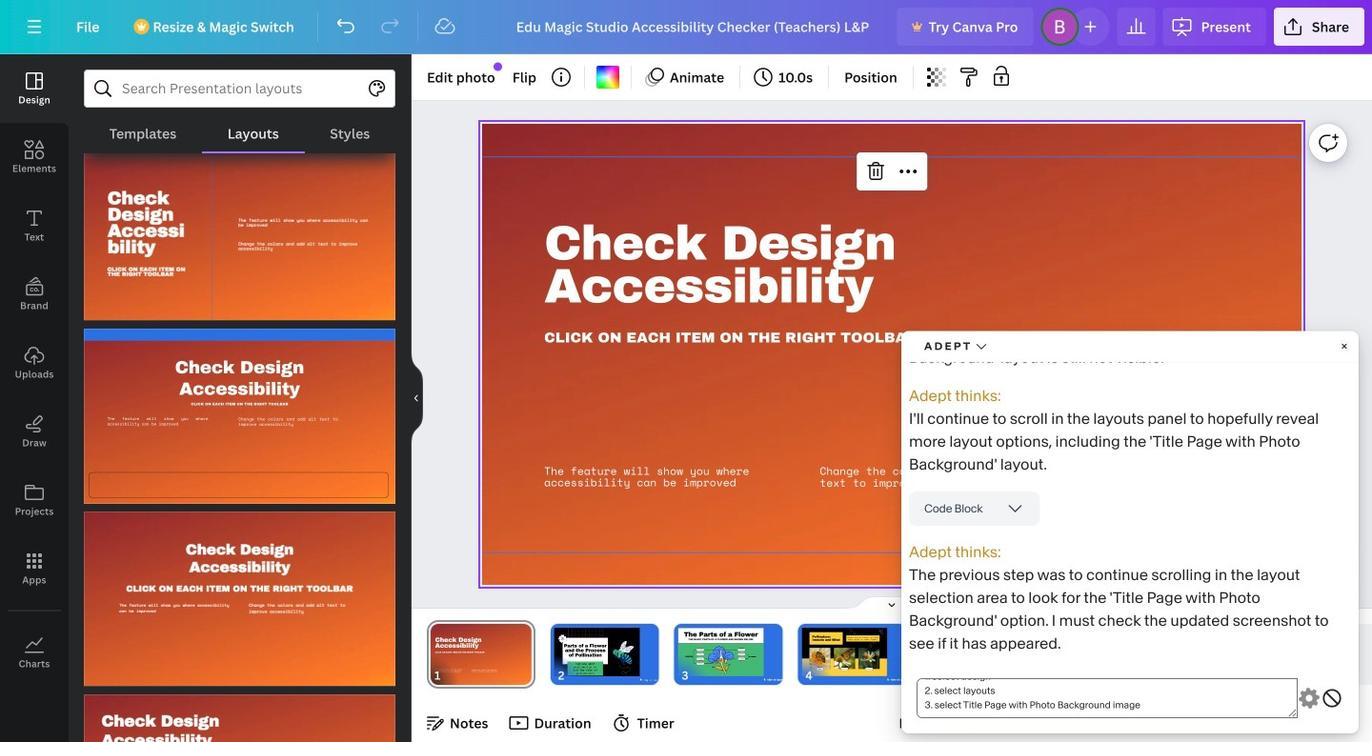 Task type: describe. For each thing, give the bounding box(es) containing it.
main menu bar
[[0, 0, 1372, 54]]

Search Presentation layouts search field
[[122, 71, 357, 107]]

page 1 image
[[427, 624, 535, 685]]

side panel tab list
[[0, 54, 69, 687]]

Page title text field
[[449, 666, 456, 685]]



Task type: locate. For each thing, give the bounding box(es) containing it.
hide pages image
[[846, 596, 938, 611]]

hide image
[[411, 353, 423, 444]]

no colour image
[[597, 66, 620, 89]]

Design title text field
[[501, 8, 890, 46]]



Task type: vqa. For each thing, say whether or not it's contained in the screenshot.
menu bar inside Pro element
no



